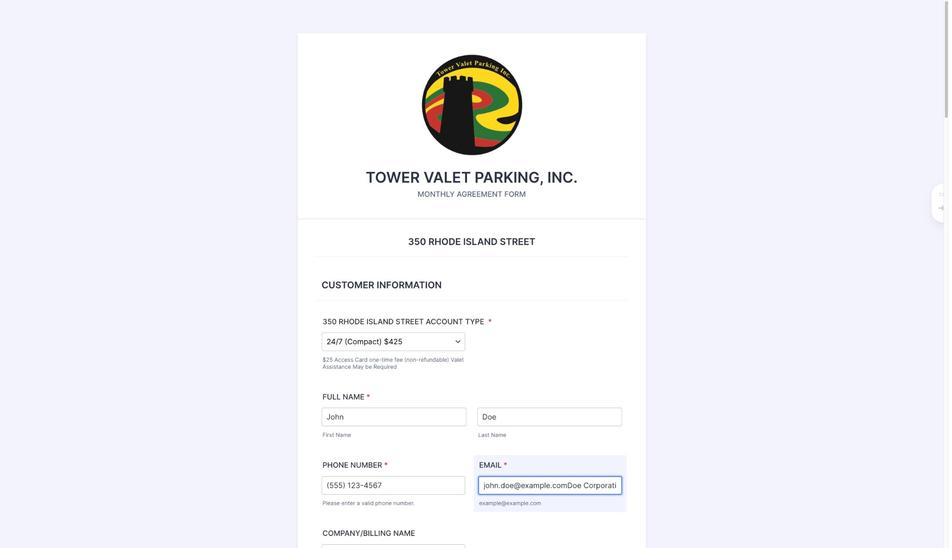 Task type: describe. For each thing, give the bounding box(es) containing it.
(000) 000-0000 telephone field
[[322, 476, 465, 495]]



Task type: locate. For each thing, give the bounding box(es) containing it.
None text field
[[322, 545, 465, 548]]

None text field
[[322, 408, 466, 426], [477, 408, 622, 426], [322, 408, 466, 426], [477, 408, 622, 426]]

tower valet parking, inc. image
[[418, 52, 525, 158]]

None email field
[[478, 476, 622, 495]]



Task type: vqa. For each thing, say whether or not it's contained in the screenshot.
(000) 000-0000 telephone field
yes



